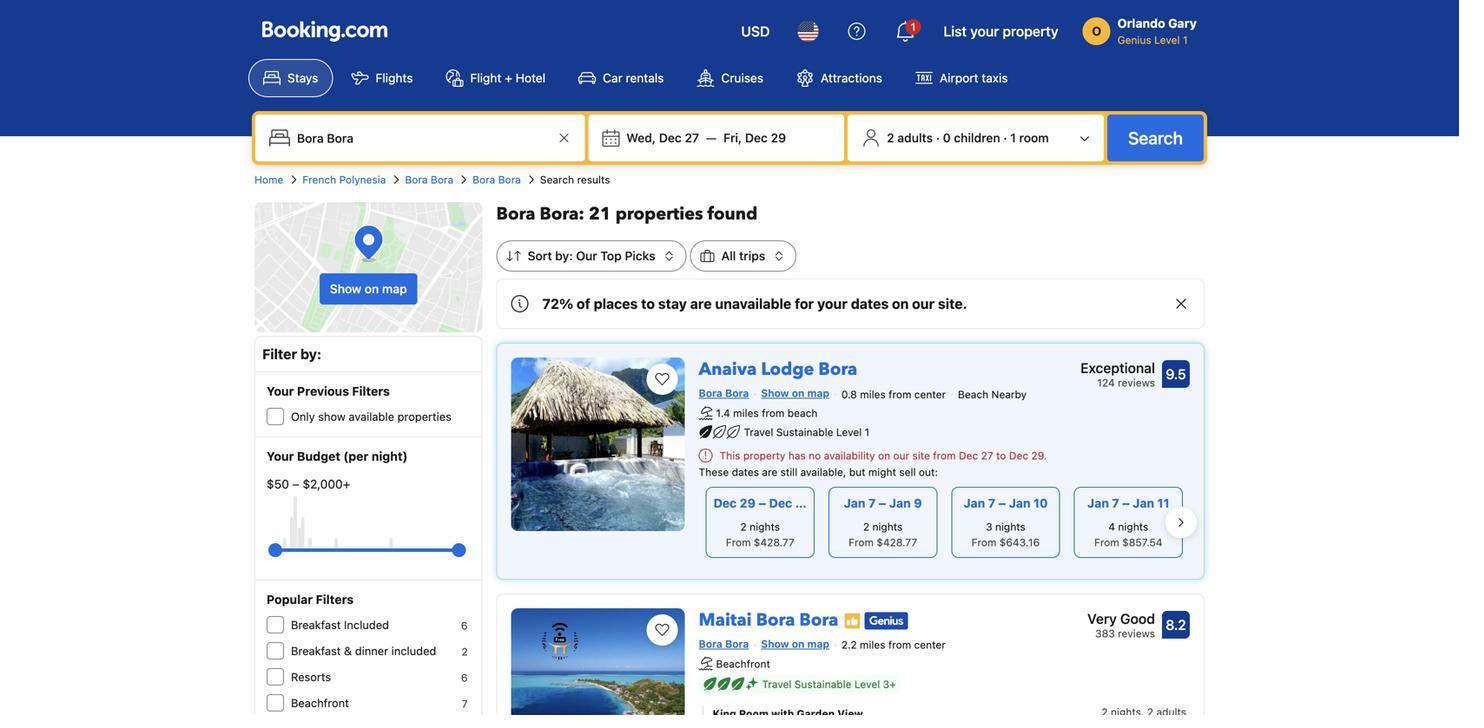 Task type: vqa. For each thing, say whether or not it's contained in the screenshot.
"Tour" to the bottom
no



Task type: locate. For each thing, give the bounding box(es) containing it.
from down dec 29 – dec 31
[[726, 537, 751, 549]]

bora bora down 'where are you going?' field
[[405, 174, 453, 186]]

show on map for very good
[[761, 638, 829, 650]]

bora
[[405, 174, 428, 186], [431, 174, 453, 186], [473, 174, 495, 186], [498, 174, 521, 186], [496, 202, 535, 226], [819, 358, 858, 382], [699, 387, 723, 400], [725, 387, 749, 400], [756, 609, 795, 633], [799, 609, 838, 633], [699, 638, 723, 650], [725, 638, 749, 650]]

2 reviews from the top
[[1118, 628, 1155, 640]]

0.8 miles from center
[[842, 389, 946, 401]]

jan down but
[[844, 496, 866, 511]]

0 vertical spatial show on map
[[330, 282, 407, 296]]

from down "jan 7 – jan 9"
[[849, 537, 874, 549]]

—
[[706, 131, 717, 145]]

reviews down exceptional
[[1118, 377, 1155, 389]]

previous
[[297, 384, 349, 399]]

your up only
[[267, 384, 294, 399]]

2 nights from $428.77 down dec 29 – dec 31
[[726, 521, 795, 549]]

from up 3+
[[888, 639, 911, 652]]

show on map button
[[320, 274, 418, 305]]

0 vertical spatial beachfront
[[716, 658, 770, 670]]

7 for jan 11
[[1112, 496, 1119, 511]]

2 nights from $428.77 for 7
[[849, 521, 917, 549]]

0 horizontal spatial our
[[893, 450, 910, 462]]

list
[[944, 23, 967, 40]]

filters up the breakfast included
[[316, 593, 354, 607]]

nights inside 3 nights from $643.16
[[995, 521, 1026, 533]]

search for search
[[1128, 128, 1183, 148]]

only
[[291, 410, 315, 423]]

your right 'for'
[[817, 296, 848, 312]]

from up out:
[[933, 450, 956, 462]]

properties up picks
[[616, 202, 703, 226]]

sustainable down beach
[[776, 426, 833, 438]]

1 vertical spatial 29
[[740, 496, 756, 511]]

nights for jan 10
[[995, 521, 1026, 533]]

1 horizontal spatial 29
[[771, 131, 786, 145]]

2 nights from $428.77 down "jan 7 – jan 9"
[[849, 521, 917, 549]]

1 vertical spatial 27
[[981, 450, 993, 462]]

2.2
[[842, 639, 857, 652]]

beach
[[788, 407, 818, 419]]

1 vertical spatial travel
[[762, 679, 792, 691]]

level left 3+
[[855, 679, 880, 691]]

nights down "jan 7 – jan 9"
[[872, 521, 903, 533]]

1 vertical spatial level
[[836, 426, 862, 438]]

1 vertical spatial properties
[[397, 410, 452, 423]]

your right the list
[[970, 23, 999, 40]]

1 vertical spatial by:
[[300, 346, 322, 363]]

jan left 9
[[889, 496, 911, 511]]

level down gary
[[1154, 34, 1180, 46]]

of
[[577, 296, 590, 312]]

1 vertical spatial show on map
[[761, 387, 829, 400]]

our left site.
[[912, 296, 935, 312]]

from for jan 7 – jan 10
[[972, 537, 997, 549]]

2 nights from $428.77
[[726, 521, 795, 549], [849, 521, 917, 549]]

$428.77 down dec 29 – dec 31
[[754, 537, 795, 549]]

jan up 4
[[1087, 496, 1109, 511]]

– for dec 29 – dec 31
[[759, 496, 766, 511]]

orlando
[[1118, 16, 1165, 30]]

jan left 11
[[1133, 496, 1154, 511]]

sustainable down 2.2
[[795, 679, 852, 691]]

0 vertical spatial 27
[[685, 131, 699, 145]]

nights for dec 31
[[750, 521, 780, 533]]

level for 3+
[[855, 679, 880, 691]]

very good element
[[1088, 609, 1155, 630]]

0 horizontal spatial your
[[817, 296, 848, 312]]

2 6 from the top
[[461, 672, 468, 684]]

1 horizontal spatial 2 nights from $428.77
[[849, 521, 917, 549]]

center left beach
[[914, 389, 946, 401]]

region
[[692, 480, 1197, 565]]

0 horizontal spatial $428.77
[[754, 537, 795, 549]]

good
[[1120, 611, 1155, 627]]

show for very good
[[761, 638, 789, 650]]

only show available properties
[[291, 410, 452, 423]]

– up the 4 nights from $857.54 at the right bottom of the page
[[1122, 496, 1130, 511]]

27 left '—'
[[685, 131, 699, 145]]

1 horizontal spatial are
[[762, 466, 778, 478]]

1 6 from the top
[[461, 620, 468, 632]]

1 vertical spatial dates
[[732, 466, 759, 478]]

3 from from the left
[[972, 537, 997, 549]]

all
[[721, 249, 736, 263]]

to left 29.
[[996, 450, 1006, 462]]

6 jan from the left
[[1133, 496, 1154, 511]]

0 horizontal spatial to
[[641, 296, 655, 312]]

from for jan 7 – jan 9
[[849, 537, 874, 549]]

1 vertical spatial reviews
[[1118, 628, 1155, 640]]

0 horizontal spatial 27
[[685, 131, 699, 145]]

1 down gary
[[1183, 34, 1188, 46]]

sort by: our top picks
[[528, 249, 655, 263]]

center for exceptional
[[914, 389, 946, 401]]

properties up night)
[[397, 410, 452, 423]]

to
[[641, 296, 655, 312], [996, 450, 1006, 462]]

our up sell
[[893, 450, 910, 462]]

your up $50
[[267, 450, 294, 464]]

very good 383 reviews
[[1088, 611, 1155, 640]]

1 vertical spatial miles
[[733, 407, 759, 419]]

9.5
[[1166, 366, 1186, 383]]

properties for available
[[397, 410, 452, 423]]

maitai bora bora
[[699, 609, 838, 633]]

1 $428.77 from the left
[[754, 537, 795, 549]]

29 down this
[[740, 496, 756, 511]]

group
[[275, 537, 459, 565]]

filters
[[352, 384, 390, 399], [316, 593, 354, 607]]

3 nights from the left
[[995, 521, 1026, 533]]

bora bora link
[[405, 172, 453, 188], [473, 172, 521, 188]]

2 $428.77 from the left
[[877, 537, 917, 549]]

car
[[603, 71, 623, 85]]

miles right 0.8
[[860, 389, 886, 401]]

search results updated. bora bora: 21 properties found. element
[[496, 202, 1205, 227]]

show on map for exceptional
[[761, 387, 829, 400]]

nights up '$857.54'
[[1118, 521, 1149, 533]]

lodge
[[761, 358, 814, 382]]

this property is part of our preferred partner program. it's committed to providing excellent service and good value. it'll pay us a higher commission if you make a booking. image
[[844, 613, 861, 630], [844, 613, 861, 630]]

breakfast down the "popular filters"
[[291, 619, 341, 632]]

0 vertical spatial are
[[690, 296, 712, 312]]

0 vertical spatial 6
[[461, 620, 468, 632]]

2 vertical spatial show on map
[[761, 638, 829, 650]]

1 horizontal spatial bora bora link
[[473, 172, 521, 188]]

usd
[[741, 23, 770, 40]]

1 vertical spatial sustainable
[[795, 679, 852, 691]]

2 left the adults at the right top of page
[[887, 131, 894, 145]]

2 adults · 0 children · 1 room button
[[855, 122, 1097, 155]]

2 vertical spatial level
[[855, 679, 880, 691]]

0 vertical spatial by:
[[555, 249, 573, 263]]

search inside button
[[1128, 128, 1183, 148]]

$428.77 for dec 31
[[754, 537, 795, 549]]

– up 3 nights from $643.16
[[999, 496, 1006, 511]]

1 vertical spatial are
[[762, 466, 778, 478]]

1 nights from the left
[[750, 521, 780, 533]]

1 center from the top
[[914, 389, 946, 401]]

by: left our
[[555, 249, 573, 263]]

2 center from the top
[[914, 639, 946, 652]]

are left still
[[762, 466, 778, 478]]

1 vertical spatial map
[[807, 387, 829, 400]]

from left beach
[[762, 407, 785, 419]]

dec
[[659, 131, 682, 145], [745, 131, 768, 145], [959, 450, 978, 462], [1009, 450, 1029, 462], [714, 496, 737, 511], [769, 496, 792, 511]]

7 for jan 9
[[869, 496, 876, 511]]

car rentals
[[603, 71, 664, 85]]

1 horizontal spatial 27
[[981, 450, 993, 462]]

0 horizontal spatial 29
[[740, 496, 756, 511]]

1 horizontal spatial $428.77
[[877, 537, 917, 549]]

from for jan 7 – jan 11
[[1094, 537, 1119, 549]]

4 from from the left
[[1094, 537, 1119, 549]]

– for jan 7 – jan 9
[[879, 496, 886, 511]]

miles right 1.4
[[733, 407, 759, 419]]

2 vertical spatial map
[[807, 638, 829, 650]]

by: for filter
[[300, 346, 322, 363]]

dec right wed,
[[659, 131, 682, 145]]

home link
[[255, 172, 283, 188]]

wed, dec 27 — fri, dec 29
[[627, 131, 786, 145]]

1 vertical spatial search
[[540, 174, 574, 186]]

– for jan 7 – jan 11
[[1122, 496, 1130, 511]]

jan 7 – jan 10
[[964, 496, 1048, 511]]

1
[[911, 21, 916, 33], [1183, 34, 1188, 46], [1010, 131, 1016, 145], [865, 426, 870, 438]]

genius discounts available at this property. image
[[865, 613, 908, 630], [865, 613, 908, 630]]

2 adults · 0 children · 1 room
[[887, 131, 1049, 145]]

scored 9.5 element
[[1162, 360, 1190, 388]]

2 your from the top
[[267, 450, 294, 464]]

miles
[[860, 389, 886, 401], [733, 407, 759, 419], [860, 639, 886, 652]]

1 left room
[[1010, 131, 1016, 145]]

popular
[[267, 593, 313, 607]]

29 right fri, at the top of page
[[771, 131, 786, 145]]

1 inside dropdown button
[[911, 21, 916, 33]]

anaiva
[[699, 358, 757, 382]]

1 vertical spatial to
[[996, 450, 1006, 462]]

0 vertical spatial sustainable
[[776, 426, 833, 438]]

attractions
[[821, 71, 882, 85]]

out:
[[919, 466, 938, 478]]

0 vertical spatial our
[[912, 296, 935, 312]]

1 horizontal spatial to
[[996, 450, 1006, 462]]

0 vertical spatial reviews
[[1118, 377, 1155, 389]]

1 vertical spatial your
[[267, 450, 294, 464]]

0 vertical spatial breakfast
[[291, 619, 341, 632]]

properties
[[616, 202, 703, 226], [397, 410, 452, 423]]

1 breakfast from the top
[[291, 619, 341, 632]]

to left stay
[[641, 296, 655, 312]]

jan left 10
[[1009, 496, 1031, 511]]

breakfast & dinner included
[[291, 645, 436, 658]]

included
[[391, 645, 436, 658]]

1 2 nights from $428.77 from the left
[[726, 521, 795, 549]]

0 vertical spatial property
[[1003, 23, 1059, 40]]

travel down 1.4 miles from beach
[[744, 426, 773, 438]]

124
[[1097, 377, 1115, 389]]

usd button
[[731, 10, 780, 52]]

1 your from the top
[[267, 384, 294, 399]]

1 left the list
[[911, 21, 916, 33]]

has
[[788, 450, 806, 462]]

27 up "jan 7 – jan 10"
[[981, 450, 993, 462]]

center right 2.2
[[914, 639, 946, 652]]

· left 0
[[936, 131, 940, 145]]

27
[[685, 131, 699, 145], [981, 450, 993, 462]]

· right the children
[[1004, 131, 1007, 145]]

filters up only show available properties
[[352, 384, 390, 399]]

– left 31
[[759, 496, 766, 511]]

properties for 21
[[616, 202, 703, 226]]

1 vertical spatial beachfront
[[291, 697, 349, 710]]

travel down maitai bora bora
[[762, 679, 792, 691]]

dates right 'for'
[[851, 296, 889, 312]]

your for your previous filters
[[267, 384, 294, 399]]

0 horizontal spatial are
[[690, 296, 712, 312]]

on inside show on map button
[[365, 282, 379, 296]]

1 horizontal spatial search
[[1128, 128, 1183, 148]]

our
[[912, 296, 935, 312], [893, 450, 910, 462]]

our
[[576, 249, 597, 263]]

from down 3
[[972, 537, 997, 549]]

29
[[771, 131, 786, 145], [740, 496, 756, 511]]

from right 0.8
[[889, 389, 912, 401]]

very
[[1088, 611, 1117, 627]]

0 vertical spatial miles
[[860, 389, 886, 401]]

by: right filter
[[300, 346, 322, 363]]

1 horizontal spatial by:
[[555, 249, 573, 263]]

1 vertical spatial center
[[914, 639, 946, 652]]

0 horizontal spatial dates
[[732, 466, 759, 478]]

dec left 29.
[[1009, 450, 1029, 462]]

1 reviews from the top
[[1118, 377, 1155, 389]]

site
[[913, 450, 930, 462]]

airport taxis link
[[901, 59, 1023, 97]]

sustainable for 3+
[[795, 679, 852, 691]]

0 vertical spatial your
[[267, 384, 294, 399]]

property inside list your property link
[[1003, 23, 1059, 40]]

1 horizontal spatial property
[[1003, 23, 1059, 40]]

scored 8.2 element
[[1162, 611, 1190, 639]]

1 vertical spatial 6
[[461, 672, 468, 684]]

jan up 3 nights from $643.16
[[964, 496, 985, 511]]

6 for breakfast included
[[461, 620, 468, 632]]

exceptional 124 reviews
[[1081, 360, 1155, 389]]

breakfast up resorts
[[291, 645, 341, 658]]

2 from from the left
[[849, 537, 874, 549]]

1 horizontal spatial your
[[970, 23, 999, 40]]

reviews down good
[[1118, 628, 1155, 640]]

beachfront down maitai
[[716, 658, 770, 670]]

0 vertical spatial properties
[[616, 202, 703, 226]]

0 vertical spatial center
[[914, 389, 946, 401]]

0 vertical spatial search
[[1128, 128, 1183, 148]]

0 vertical spatial your
[[970, 23, 999, 40]]

1 horizontal spatial ·
[[1004, 131, 1007, 145]]

from down 4
[[1094, 537, 1119, 549]]

1 vertical spatial property
[[743, 450, 786, 462]]

beachfront down resorts
[[291, 697, 349, 710]]

from inside 3 nights from $643.16
[[972, 537, 997, 549]]

2 2 nights from $428.77 from the left
[[849, 521, 917, 549]]

site.
[[938, 296, 967, 312]]

1 vertical spatial filters
[[316, 593, 354, 607]]

show on map inside button
[[330, 282, 407, 296]]

by:
[[555, 249, 573, 263], [300, 346, 322, 363]]

1 from from the left
[[726, 537, 751, 549]]

0 horizontal spatial by:
[[300, 346, 322, 363]]

show for exceptional
[[761, 387, 789, 400]]

0 vertical spatial travel
[[744, 426, 773, 438]]

fri, dec 29 button
[[717, 122, 793, 154]]

0 vertical spatial map
[[382, 282, 407, 296]]

bora inside anaiva lodge bora link
[[819, 358, 858, 382]]

bora bora down maitai
[[699, 638, 749, 650]]

dates down this
[[732, 466, 759, 478]]

bora bora link down 'where are you going?' field
[[405, 172, 453, 188]]

room
[[1019, 131, 1049, 145]]

1 horizontal spatial beachfront
[[716, 658, 770, 670]]

1 · from the left
[[936, 131, 940, 145]]

property up still
[[743, 450, 786, 462]]

2 down dec 29 – dec 31
[[740, 521, 747, 533]]

bora bora link left search results
[[473, 172, 521, 188]]

0 vertical spatial dates
[[851, 296, 889, 312]]

property up taxis
[[1003, 23, 1059, 40]]

2 nights from the left
[[872, 521, 903, 533]]

1 vertical spatial your
[[817, 296, 848, 312]]

miles right 2.2
[[860, 639, 886, 652]]

7 for jan 10
[[988, 496, 996, 511]]

0 vertical spatial show
[[330, 282, 361, 296]]

available,
[[801, 466, 846, 478]]

0 horizontal spatial search
[[540, 174, 574, 186]]

5 jan from the left
[[1087, 496, 1109, 511]]

0 horizontal spatial bora bora link
[[405, 172, 453, 188]]

0 vertical spatial filters
[[352, 384, 390, 399]]

nights down dec 29 – dec 31
[[750, 521, 780, 533]]

2 breakfast from the top
[[291, 645, 341, 658]]

from inside the 4 nights from $857.54
[[1094, 537, 1119, 549]]

dec right site
[[959, 450, 978, 462]]

nights for jan 11
[[1118, 521, 1149, 533]]

1 horizontal spatial properties
[[616, 202, 703, 226]]

0 horizontal spatial 2 nights from $428.77
[[726, 521, 795, 549]]

airport taxis
[[940, 71, 1008, 85]]

flight + hotel link
[[431, 59, 560, 97]]

6 for resorts
[[461, 672, 468, 684]]

breakfast for breakfast included
[[291, 619, 341, 632]]

&
[[344, 645, 352, 658]]

2 vertical spatial show
[[761, 638, 789, 650]]

level up availability
[[836, 426, 862, 438]]

included
[[344, 619, 389, 632]]

2 nights from $428.77 for 29
[[726, 521, 795, 549]]

your previous filters
[[267, 384, 390, 399]]

exceptional
[[1081, 360, 1155, 377]]

$428.77 down "jan 7 – jan 9"
[[877, 537, 917, 549]]

your for your budget (per night)
[[267, 450, 294, 464]]

– down might
[[879, 496, 886, 511]]

0 horizontal spatial properties
[[397, 410, 452, 423]]

french
[[303, 174, 336, 186]]

jan
[[844, 496, 866, 511], [889, 496, 911, 511], [964, 496, 985, 511], [1009, 496, 1031, 511], [1087, 496, 1109, 511], [1133, 496, 1154, 511]]

4 nights from the left
[[1118, 521, 1149, 533]]

2 vertical spatial miles
[[860, 639, 886, 652]]

0 horizontal spatial ·
[[936, 131, 940, 145]]

1 vertical spatial show
[[761, 387, 789, 400]]

1 vertical spatial breakfast
[[291, 645, 341, 658]]

1.4
[[716, 407, 730, 419]]

nights up '$643.16'
[[995, 521, 1026, 533]]

places
[[594, 296, 638, 312]]

nights inside the 4 nights from $857.54
[[1118, 521, 1149, 533]]

show on map
[[330, 282, 407, 296], [761, 387, 829, 400], [761, 638, 829, 650]]

0 vertical spatial level
[[1154, 34, 1180, 46]]

anaiva lodge bora
[[699, 358, 858, 382]]

72% of places to stay are unavailable for your dates on our site.
[[542, 296, 967, 312]]

are right stay
[[690, 296, 712, 312]]



Task type: describe. For each thing, give the bounding box(es) containing it.
map inside show on map button
[[382, 282, 407, 296]]

your account menu orlando gary genius level 1 element
[[1083, 8, 1204, 48]]

3 nights from $643.16
[[972, 521, 1040, 549]]

11
[[1157, 496, 1170, 511]]

no
[[809, 450, 821, 462]]

0 vertical spatial to
[[641, 296, 655, 312]]

from for 2.2 miles from center
[[888, 639, 911, 652]]

stays
[[288, 71, 318, 85]]

72%
[[542, 296, 573, 312]]

bora:
[[540, 202, 585, 226]]

rentals
[[626, 71, 664, 85]]

from for 0.8 miles from center
[[889, 389, 912, 401]]

29.
[[1031, 450, 1047, 462]]

31
[[795, 496, 809, 511]]

dinner
[[355, 645, 388, 658]]

reviews inside exceptional 124 reviews
[[1118, 377, 1155, 389]]

still
[[781, 466, 798, 478]]

search results
[[540, 174, 610, 186]]

2 right included
[[462, 646, 468, 658]]

bora inside search results updated. bora bora: 21 properties found. element
[[496, 202, 535, 226]]

budget
[[297, 450, 340, 464]]

$50 – $2,000+
[[267, 477, 350, 492]]

sell
[[899, 466, 916, 478]]

top
[[601, 249, 622, 263]]

4 jan from the left
[[1009, 496, 1031, 511]]

this
[[720, 450, 740, 462]]

2 inside dropdown button
[[887, 131, 894, 145]]

might
[[868, 466, 896, 478]]

level for 1
[[836, 426, 862, 438]]

breakfast included
[[291, 619, 389, 632]]

exceptional element
[[1081, 358, 1155, 379]]

bora bora: 21 properties found
[[496, 202, 758, 226]]

1 inside dropdown button
[[1010, 131, 1016, 145]]

anaiva lodge bora link
[[699, 351, 858, 382]]

– for jan 7 – jan 10
[[999, 496, 1006, 511]]

2 down "jan 7 – jan 9"
[[863, 521, 870, 533]]

cruises
[[721, 71, 764, 85]]

miles for very
[[860, 639, 886, 652]]

cruises link
[[682, 59, 778, 97]]

1 jan from the left
[[844, 496, 866, 511]]

jan 7 – jan 11
[[1087, 496, 1170, 511]]

jan 7 – jan 9
[[844, 496, 922, 511]]

maitai bora bora link
[[699, 602, 838, 633]]

miles for exceptional
[[860, 389, 886, 401]]

maitai bora bora image
[[511, 609, 685, 716]]

0.8
[[842, 389, 857, 401]]

dec right fri, at the top of page
[[745, 131, 768, 145]]

nights for jan 9
[[872, 521, 903, 533]]

4 nights from $857.54
[[1094, 521, 1163, 549]]

1 up this property has no availability on our site from dec 27 to dec 29.
[[865, 426, 870, 438]]

1 inside the orlando gary genius level 1
[[1183, 34, 1188, 46]]

1 vertical spatial our
[[893, 450, 910, 462]]

fri,
[[724, 131, 742, 145]]

by: for sort
[[555, 249, 573, 263]]

2 · from the left
[[1004, 131, 1007, 145]]

adults
[[898, 131, 933, 145]]

travel for travel sustainable level 3+
[[762, 679, 792, 691]]

4
[[1109, 521, 1115, 533]]

– right $50
[[292, 477, 299, 492]]

1 horizontal spatial our
[[912, 296, 935, 312]]

unavailable
[[715, 296, 792, 312]]

9
[[914, 496, 922, 511]]

breakfast for breakfast & dinner included
[[291, 645, 341, 658]]

10
[[1034, 496, 1048, 511]]

polynesia
[[339, 174, 386, 186]]

availability
[[824, 450, 875, 462]]

dec left 31
[[769, 496, 792, 511]]

2 jan from the left
[[889, 496, 911, 511]]

from for 1.4 miles from beach
[[762, 407, 785, 419]]

map for exceptional
[[807, 387, 829, 400]]

trips
[[739, 249, 765, 263]]

all trips button
[[690, 241, 797, 272]]

0 horizontal spatial beachfront
[[291, 697, 349, 710]]

o
[[1092, 24, 1102, 38]]

popular filters
[[267, 593, 354, 607]]

orlando gary genius level 1
[[1118, 16, 1197, 46]]

nearby
[[992, 389, 1027, 401]]

2.2 miles from center
[[842, 639, 946, 652]]

stay
[[658, 296, 687, 312]]

car rentals link
[[564, 59, 679, 97]]

but
[[849, 466, 866, 478]]

3
[[986, 521, 992, 533]]

found
[[708, 202, 758, 226]]

$50
[[267, 477, 289, 492]]

sustainable for 1
[[776, 426, 833, 438]]

home
[[255, 174, 283, 186]]

level inside the orlando gary genius level 1
[[1154, 34, 1180, 46]]

gary
[[1168, 16, 1197, 30]]

bora bora left search results
[[473, 174, 521, 186]]

filter
[[262, 346, 297, 363]]

show inside button
[[330, 282, 361, 296]]

reviews inside very good 383 reviews
[[1118, 628, 1155, 640]]

anaiva lodge bora image
[[511, 358, 685, 532]]

from for dec 29 – dec 31
[[726, 537, 751, 549]]

map for very good
[[807, 638, 829, 650]]

search button
[[1108, 115, 1204, 162]]

taxis
[[982, 71, 1008, 85]]

available
[[349, 410, 394, 423]]

airport
[[940, 71, 979, 85]]

2 bora bora link from the left
[[473, 172, 521, 188]]

travel sustainable level 1
[[744, 426, 870, 438]]

wed,
[[627, 131, 656, 145]]

resorts
[[291, 671, 331, 684]]

0 horizontal spatial property
[[743, 450, 786, 462]]

1 bora bora link from the left
[[405, 172, 453, 188]]

$857.54
[[1122, 537, 1163, 549]]

hotel
[[516, 71, 546, 85]]

8.2
[[1166, 617, 1186, 633]]

booking.com image
[[262, 21, 387, 42]]

1 button
[[885, 10, 926, 52]]

$428.77 for jan 9
[[877, 537, 917, 549]]

bora bora up 1.4
[[699, 387, 749, 400]]

center for very good
[[914, 639, 946, 652]]

383
[[1095, 628, 1115, 640]]

3+
[[883, 679, 896, 691]]

night)
[[372, 450, 408, 464]]

show
[[318, 410, 346, 423]]

dec down "these"
[[714, 496, 737, 511]]

flight
[[470, 71, 502, 85]]

3 jan from the left
[[964, 496, 985, 511]]

maitai
[[699, 609, 752, 633]]

Where are you going? field
[[290, 122, 554, 154]]

search for search results
[[540, 174, 574, 186]]

region containing dec 29
[[692, 480, 1197, 565]]

picks
[[625, 249, 655, 263]]

list your property
[[944, 23, 1059, 40]]

children
[[954, 131, 1000, 145]]

wed, dec 27 button
[[620, 122, 706, 154]]

for
[[795, 296, 814, 312]]

travel for travel sustainable level 1
[[744, 426, 773, 438]]

0 vertical spatial 29
[[771, 131, 786, 145]]

1 horizontal spatial dates
[[851, 296, 889, 312]]

this property has no availability on our site from dec 27 to dec 29.
[[720, 450, 1047, 462]]

flights
[[376, 71, 413, 85]]



